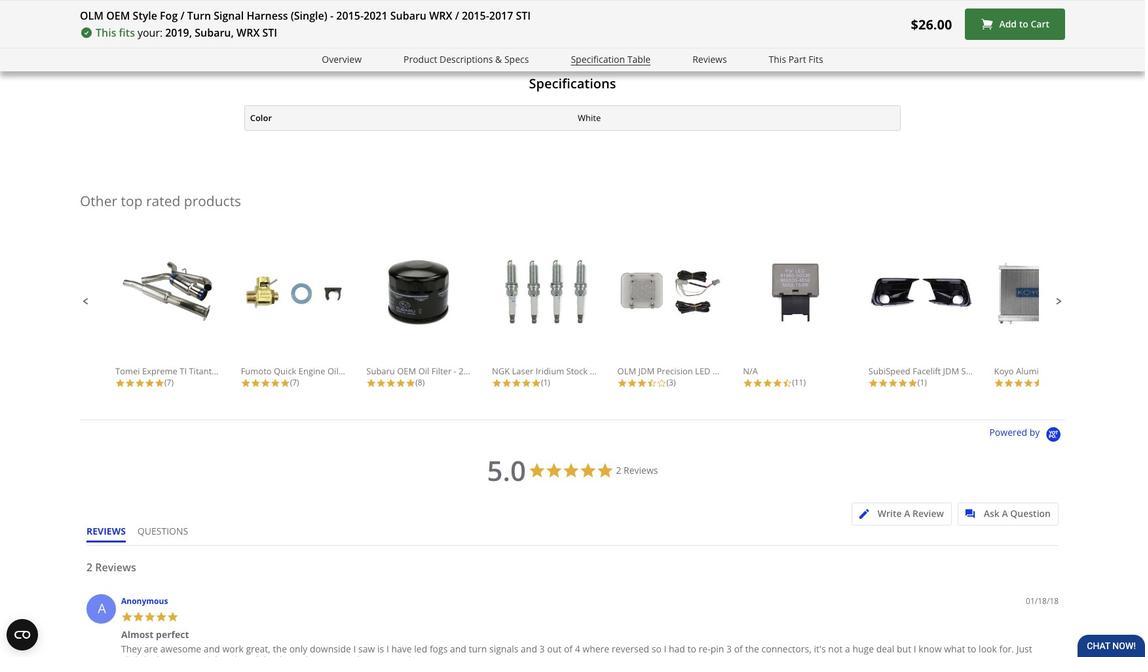 Task type: vqa. For each thing, say whether or not it's contained in the screenshot.


Task type: locate. For each thing, give the bounding box(es) containing it.
1 3 total reviews element from the left
[[617, 377, 722, 388]]

disappointed
[[153, 655, 209, 658]]

sold individually. most customers will order a pair (2).
[[80, 16, 340, 30]]

2 horizontal spatial to
[[1019, 18, 1028, 30]]

have right "didn't" on the bottom left of page
[[279, 655, 300, 658]]

sti down harness
[[262, 26, 277, 40]]

0 horizontal spatial have
[[279, 655, 300, 658]]

2 horizontal spatial -
[[1124, 365, 1126, 377]]

olm left individually.
[[80, 9, 104, 23]]

2 jdm from the left
[[943, 365, 959, 377]]

style inside 'link'
[[961, 365, 980, 377]]

- right pair
[[330, 9, 334, 23]]

huge
[[853, 644, 874, 656]]

star image
[[115, 379, 125, 388], [155, 379, 164, 388], [241, 379, 251, 388], [280, 379, 290, 388], [376, 379, 386, 388], [406, 379, 416, 388], [492, 379, 502, 388], [502, 379, 512, 388], [512, 379, 521, 388], [531, 379, 541, 388], [627, 379, 637, 388], [753, 379, 763, 388], [763, 379, 772, 388], [869, 379, 878, 388], [908, 379, 918, 388], [994, 379, 1004, 388]]

(8)
[[416, 377, 425, 388]]

this fits your: 2019, subaru, wrx sti
[[96, 26, 277, 40]]

most
[[164, 16, 189, 30]]

the left connectors, at bottom
[[745, 644, 759, 656]]

and left work
[[204, 644, 220, 656]]

this
[[96, 26, 116, 40], [769, 53, 786, 66]]

subaru oem oil filter - 2015-2024...
[[366, 365, 507, 377]]

iridium
[[536, 365, 564, 377]]

2 horizontal spatial a
[[1002, 508, 1008, 520]]

1 horizontal spatial reviews
[[624, 464, 658, 477]]

tomei expreme ti titantium cat-back...
[[115, 365, 271, 377]]

olm
[[80, 9, 104, 23], [617, 365, 636, 377]]

1 horizontal spatial wrx
[[429, 9, 452, 23]]

i right but on the right bottom of page
[[914, 644, 916, 656]]

0 horizontal spatial reviews
[[95, 561, 136, 575]]

0 horizontal spatial 3 total reviews element
[[617, 377, 722, 388]]

1 horizontal spatial 2
[[616, 464, 621, 477]]

pin
[[711, 644, 724, 656]]

know
[[919, 644, 942, 656]]

4 star image from the left
[[280, 379, 290, 388]]

write no frame image
[[859, 510, 876, 519]]

0 vertical spatial style
[[133, 9, 157, 23]]

12 star image from the left
[[753, 379, 763, 388]]

write a review
[[878, 508, 944, 520]]

0 horizontal spatial oem
[[106, 9, 130, 23]]

(1) for laser
[[541, 377, 550, 388]]

ti
[[180, 365, 187, 377]]

half star image
[[647, 379, 657, 388], [782, 379, 792, 388]]

0 horizontal spatial /
[[180, 9, 185, 23]]

to left 'look'
[[968, 644, 976, 656]]

style left drl
[[961, 365, 980, 377]]

0 vertical spatial a
[[294, 16, 300, 30]]

0 horizontal spatial (3)
[[667, 377, 676, 388]]

0 horizontal spatial a
[[294, 16, 300, 30]]

2019,
[[165, 26, 192, 40]]

oil left filter
[[418, 365, 429, 377]]

1 horizontal spatial of
[[734, 644, 743, 656]]

8 star image from the left
[[502, 379, 512, 388]]

a for ask
[[1002, 508, 1008, 520]]

(7) right back...
[[290, 377, 299, 388]]

and
[[204, 644, 220, 656], [450, 644, 466, 656], [521, 644, 537, 656]]

1 horizontal spatial style
[[961, 365, 980, 377]]

(3) for precision
[[667, 377, 676, 388]]

(3) left racing
[[1043, 377, 1052, 388]]

and right fogs
[[450, 644, 466, 656]]

1 vertical spatial 2
[[86, 561, 92, 575]]

oem right valve...
[[397, 365, 416, 377]]

1 horizontal spatial oil
[[418, 365, 429, 377]]

7 total reviews element
[[115, 377, 220, 388], [241, 377, 346, 388]]

subaru right 2021
[[390, 9, 426, 23]]

tomei
[[115, 365, 140, 377]]

subispeed facelift jdm style drl +... link
[[869, 257, 1012, 377]]

(7)
[[164, 377, 174, 388], [290, 377, 299, 388]]

1 horizontal spatial (1)
[[918, 377, 927, 388]]

oem for subaru
[[397, 365, 416, 377]]

sti
[[516, 9, 531, 23], [262, 26, 277, 40]]

valve...
[[365, 365, 392, 377]]

subaru
[[390, 9, 426, 23], [366, 365, 395, 377]]

1 horizontal spatial half star image
[[782, 379, 792, 388]]

tab list
[[86, 525, 200, 546]]

subaru oem oil filter - 2015-2024... link
[[366, 257, 507, 377]]

1 horizontal spatial and
[[450, 644, 466, 656]]

it's
[[814, 644, 826, 656]]

a left pair
[[294, 16, 300, 30]]

1 horizontal spatial jdm
[[943, 365, 959, 377]]

9 star image from the left
[[512, 379, 521, 388]]

a
[[294, 16, 300, 30], [845, 644, 850, 656]]

7 total reviews element for expreme
[[115, 377, 220, 388]]

anonymous
[[121, 596, 168, 607]]

filter
[[431, 365, 451, 377]]

to right add
[[1019, 18, 1028, 30]]

fits
[[119, 26, 135, 40]]

fits
[[809, 53, 823, 66]]

1 horizontal spatial /
[[455, 9, 459, 23]]

0 horizontal spatial half star image
[[647, 379, 657, 388]]

of right pin
[[734, 644, 743, 656]]

0 vertical spatial olm
[[80, 9, 104, 23]]

0 horizontal spatial (1)
[[541, 377, 550, 388]]

look
[[979, 644, 997, 656]]

2015- right filter
[[459, 365, 481, 377]]

customers
[[192, 16, 243, 30]]

2 1 total reviews element from the left
[[869, 377, 973, 388]]

signals
[[489, 644, 518, 656]]

precision
[[657, 365, 693, 377]]

16 star image from the left
[[994, 379, 1004, 388]]

they
[[121, 644, 142, 656]]

1 vertical spatial reviews
[[624, 464, 658, 477]]

11 total reviews element
[[743, 377, 848, 388]]

sti right 2017
[[516, 9, 531, 23]]

3 left out
[[540, 644, 545, 656]]

this left fits
[[96, 26, 116, 40]]

1 vertical spatial subaru
[[366, 365, 395, 377]]

1 horizontal spatial olm
[[617, 365, 636, 377]]

1 horizontal spatial a
[[845, 644, 850, 656]]

and right the signals
[[521, 644, 537, 656]]

0 horizontal spatial this
[[96, 26, 116, 40]]

tab list containing reviews
[[86, 525, 200, 546]]

2
[[616, 464, 621, 477], [86, 561, 92, 575]]

a right write
[[904, 508, 910, 520]]

sold
[[80, 16, 101, 30]]

2 (7) from the left
[[290, 377, 299, 388]]

1 horizontal spatial oem
[[397, 365, 416, 377]]

0 vertical spatial reviews
[[693, 53, 727, 66]]

reviews
[[86, 525, 126, 538]]

3 right pin
[[726, 644, 732, 656]]

1 horizontal spatial 3 total reviews element
[[994, 377, 1099, 388]]

a
[[904, 508, 910, 520], [1002, 508, 1008, 520], [98, 600, 106, 618]]

0 vertical spatial oem
[[106, 9, 130, 23]]

1 (3) from the left
[[667, 377, 676, 388]]

a left anonymous
[[98, 600, 106, 618]]

1 1 total reviews element from the left
[[492, 377, 597, 388]]

star image
[[125, 379, 135, 388], [135, 379, 145, 388], [145, 379, 155, 388], [251, 379, 260, 388], [260, 379, 270, 388], [270, 379, 280, 388], [366, 379, 376, 388], [386, 379, 396, 388], [396, 379, 406, 388], [521, 379, 531, 388], [617, 379, 627, 388], [637, 379, 647, 388], [743, 379, 753, 388], [772, 379, 782, 388], [878, 379, 888, 388], [888, 379, 898, 388], [898, 379, 908, 388], [1004, 379, 1014, 388], [1014, 379, 1024, 388], [1024, 379, 1033, 388], [1033, 379, 1043, 388], [121, 612, 133, 623], [133, 612, 144, 623], [144, 612, 156, 623], [156, 612, 167, 623], [167, 612, 179, 623]]

0 horizontal spatial of
[[564, 644, 573, 656]]

1 half star image from the left
[[647, 379, 657, 388]]

&
[[495, 53, 502, 66]]

where
[[583, 644, 609, 656]]

1 horizontal spatial this
[[769, 53, 786, 66]]

2015- right pair
[[336, 9, 364, 23]]

/ right fog
[[180, 9, 185, 23]]

1 (1) from the left
[[541, 377, 550, 388]]

subaru right drain
[[366, 365, 395, 377]]

radiator
[[1088, 365, 1121, 377]]

1 total reviews element
[[492, 377, 597, 388], [869, 377, 973, 388]]

ask
[[984, 508, 1000, 520]]

1 horizontal spatial (7)
[[290, 377, 299, 388]]

13 star image from the left
[[763, 379, 772, 388]]

a inside almost perfect they are awesome and work great, the only downside i saw is i have led fogs and turn signals and 3 out of 4 where reversed so i had to re-pin 3 of the connectors, it's not a huge deal but i know what to look for. just slightly disappointed that they didn't have the wires in the correct placement
[[845, 644, 850, 656]]

1 horizontal spatial sti
[[516, 9, 531, 23]]

just
[[1016, 644, 1032, 656]]

- right filter
[[454, 365, 456, 377]]

2 vertical spatial reviews
[[95, 561, 136, 575]]

1 horizontal spatial a
[[904, 508, 910, 520]]

0 horizontal spatial to
[[688, 644, 696, 656]]

1 vertical spatial this
[[769, 53, 786, 66]]

0 horizontal spatial (7)
[[164, 377, 174, 388]]

1 vertical spatial a
[[845, 644, 850, 656]]

2 (1) from the left
[[918, 377, 927, 388]]

1 horizontal spatial 2 reviews
[[616, 464, 658, 477]]

have left led
[[391, 644, 412, 656]]

i right in
[[353, 644, 356, 656]]

(1) right "subispeed"
[[918, 377, 927, 388]]

2 7 total reviews element from the left
[[241, 377, 346, 388]]

re-
[[699, 644, 711, 656]]

1 vertical spatial sti
[[262, 26, 277, 40]]

i right is
[[386, 644, 389, 656]]

0 horizontal spatial oil
[[328, 365, 338, 377]]

2 horizontal spatial and
[[521, 644, 537, 656]]

(2).
[[325, 16, 340, 30]]

/
[[180, 9, 185, 23], [455, 9, 459, 23]]

2 horizontal spatial reviews
[[693, 53, 727, 66]]

olm oem style fog / turn signal harness (single) - 2015-2021 subaru wrx / 2015-2017 sti
[[80, 9, 531, 23]]

3 total reviews element
[[617, 377, 722, 388], [994, 377, 1099, 388]]

0 horizontal spatial 2
[[86, 561, 92, 575]]

of left 4
[[564, 644, 573, 656]]

/ left 2017
[[455, 9, 459, 23]]

1 horizontal spatial 7 total reviews element
[[241, 377, 346, 388]]

gate...
[[727, 365, 753, 377]]

1 total reviews element for laser
[[492, 377, 597, 388]]

1 horizontal spatial 3
[[726, 644, 732, 656]]

a right 'not'
[[845, 644, 850, 656]]

1 horizontal spatial (3)
[[1043, 377, 1052, 388]]

downside
[[310, 644, 351, 656]]

1 vertical spatial 2 reviews
[[86, 561, 136, 575]]

0 vertical spatial subaru
[[390, 9, 426, 23]]

1 7 total reviews element from the left
[[115, 377, 220, 388]]

15 star image from the left
[[908, 379, 918, 388]]

a right the ask
[[1002, 508, 1008, 520]]

wrx down harness
[[237, 26, 260, 40]]

0 horizontal spatial jdm
[[638, 365, 655, 377]]

almost
[[121, 629, 154, 642]]

signal
[[214, 9, 244, 23]]

0 horizontal spatial 1 total reviews element
[[492, 377, 597, 388]]

review date 01/18/18 element
[[1026, 596, 1059, 607]]

a inside the ask a question dropdown button
[[1002, 508, 1008, 520]]

oil
[[328, 365, 338, 377], [418, 365, 429, 377]]

other top rated products
[[80, 192, 241, 210]]

style
[[133, 9, 157, 23], [961, 365, 980, 377]]

3 total reviews element for precision
[[617, 377, 722, 388]]

2017
[[489, 9, 513, 23]]

dialog image
[[965, 510, 982, 519]]

1 and from the left
[[204, 644, 220, 656]]

style up your:
[[133, 9, 157, 23]]

(3) left led
[[667, 377, 676, 388]]

oem up fits
[[106, 9, 130, 23]]

0 horizontal spatial 3
[[540, 644, 545, 656]]

to inside button
[[1019, 18, 1028, 30]]

color
[[250, 112, 272, 124]]

a inside write a review dropdown button
[[904, 508, 910, 520]]

i right so
[[664, 644, 666, 656]]

1 vertical spatial wrx
[[237, 26, 260, 40]]

to left re-
[[688, 644, 696, 656]]

jdm left precision
[[638, 365, 655, 377]]

tomei expreme ti titantium cat-back... link
[[115, 257, 271, 377]]

this left part
[[769, 53, 786, 66]]

2 star image from the left
[[155, 379, 164, 388]]

wrx up product
[[429, 9, 452, 23]]

(7) for expreme
[[164, 377, 174, 388]]

2 reviews
[[616, 464, 658, 477], [86, 561, 136, 575]]

led
[[414, 644, 427, 656]]

are
[[144, 644, 158, 656]]

what
[[944, 644, 965, 656]]

- right radiator on the right
[[1124, 365, 1126, 377]]

this for this part fits
[[769, 53, 786, 66]]

oil left drain
[[328, 365, 338, 377]]

white
[[578, 112, 601, 124]]

product descriptions & specs link
[[404, 52, 529, 67]]

olm right heat
[[617, 365, 636, 377]]

i
[[353, 644, 356, 656], [386, 644, 389, 656], [664, 644, 666, 656], [914, 644, 916, 656]]

jdm inside 'link'
[[943, 365, 959, 377]]

2 3 total reviews element from the left
[[994, 377, 1099, 388]]

1 vertical spatial style
[[961, 365, 980, 377]]

0 horizontal spatial 7 total reviews element
[[115, 377, 220, 388]]

jdm right facelift
[[943, 365, 959, 377]]

1 horizontal spatial 1 total reviews element
[[869, 377, 973, 388]]

1 horizontal spatial -
[[454, 365, 456, 377]]

(7) left ti
[[164, 377, 174, 388]]

5 star image from the left
[[376, 379, 386, 388]]

0 vertical spatial this
[[96, 26, 116, 40]]

0 horizontal spatial 2 reviews
[[86, 561, 136, 575]]

fumoto quick engine oil drain valve... link
[[241, 257, 392, 377]]

ngk laser iridium stock heat range... link
[[492, 257, 642, 377]]

0 horizontal spatial and
[[204, 644, 220, 656]]

1 vertical spatial olm
[[617, 365, 636, 377]]

olm for olm jdm precision led lift gate...
[[617, 365, 636, 377]]

engine
[[299, 365, 325, 377]]

1 oil from the left
[[328, 365, 338, 377]]

2 (3) from the left
[[1043, 377, 1052, 388]]

0 horizontal spatial olm
[[80, 9, 104, 23]]

(1) right laser
[[541, 377, 550, 388]]

powered
[[989, 427, 1027, 439]]

1 vertical spatial oem
[[397, 365, 416, 377]]

the left wires
[[302, 655, 316, 658]]

they
[[231, 655, 250, 658]]

1 (7) from the left
[[164, 377, 174, 388]]

-
[[330, 9, 334, 23], [454, 365, 456, 377], [1124, 365, 1126, 377]]

1 total reviews element for facelift
[[869, 377, 973, 388]]

powered by
[[989, 427, 1042, 439]]

2015-
[[336, 9, 364, 23], [462, 9, 489, 23], [459, 365, 481, 377]]



Task type: describe. For each thing, give the bounding box(es) containing it.
fumoto quick engine oil drain valve...
[[241, 365, 392, 377]]

2 half star image from the left
[[782, 379, 792, 388]]

saw
[[358, 644, 375, 656]]

8 total reviews element
[[366, 377, 471, 388]]

heat
[[590, 365, 609, 377]]

7 star image from the left
[[492, 379, 502, 388]]

4 i from the left
[[914, 644, 916, 656]]

slightly
[[121, 655, 151, 658]]

review
[[913, 508, 944, 520]]

0 vertical spatial 2
[[616, 464, 621, 477]]

4
[[575, 644, 580, 656]]

specification
[[571, 53, 625, 66]]

perfect
[[156, 629, 189, 642]]

0 horizontal spatial a
[[98, 600, 106, 618]]

0 vertical spatial wrx
[[429, 9, 452, 23]]

(single)
[[291, 9, 327, 23]]

(3) for racing
[[1043, 377, 1052, 388]]

but
[[897, 644, 911, 656]]

+...
[[1001, 365, 1012, 377]]

2 i from the left
[[386, 644, 389, 656]]

for.
[[999, 644, 1014, 656]]

this for this fits your: 2019, subaru, wrx sti
[[96, 26, 116, 40]]

questions
[[138, 525, 188, 538]]

add to cart
[[999, 18, 1049, 30]]

1 horizontal spatial to
[[968, 644, 976, 656]]

0 horizontal spatial sti
[[262, 26, 277, 40]]

2 oil from the left
[[418, 365, 429, 377]]

7 total reviews element for quick
[[241, 377, 346, 388]]

3 total reviews element for racing
[[994, 377, 1099, 388]]

almost perfect heading
[[121, 629, 189, 644]]

in
[[344, 655, 352, 658]]

only
[[289, 644, 307, 656]]

olm jdm precision led lift gate... link
[[617, 257, 753, 377]]

6 star image from the left
[[406, 379, 416, 388]]

fumoto
[[241, 365, 272, 377]]

(7) for quick
[[290, 377, 299, 388]]

table
[[627, 53, 651, 66]]

3 star image from the left
[[241, 379, 251, 388]]

products
[[184, 192, 241, 210]]

a for write
[[904, 508, 910, 520]]

powered by link
[[989, 427, 1065, 443]]

the left only
[[273, 644, 287, 656]]

laser
[[512, 365, 533, 377]]

by
[[1030, 427, 1040, 439]]

harness
[[247, 9, 288, 23]]

10 star image from the left
[[531, 379, 541, 388]]

write
[[878, 508, 902, 520]]

drain
[[341, 365, 362, 377]]

turn
[[187, 9, 211, 23]]

1 star image from the left
[[115, 379, 125, 388]]

subaru,
[[195, 26, 234, 40]]

subispeed facelift jdm style drl +...
[[869, 365, 1012, 377]]

open widget image
[[7, 620, 38, 651]]

...
[[1126, 365, 1133, 377]]

(1) for facelift
[[918, 377, 927, 388]]

1 i from the left
[[353, 644, 356, 656]]

your:
[[138, 26, 163, 40]]

- for subaru
[[454, 365, 456, 377]]

fog
[[160, 9, 178, 23]]

$26.00
[[911, 15, 952, 33]]

range...
[[611, 365, 642, 377]]

oem for olm
[[106, 9, 130, 23]]

awesome
[[160, 644, 201, 656]]

1 horizontal spatial have
[[391, 644, 412, 656]]

the right in
[[354, 655, 368, 658]]

other
[[80, 192, 117, 210]]

- for koyo
[[1124, 365, 1126, 377]]

olm for olm oem style fog / turn signal harness (single) - 2015-2021 subaru wrx / 2015-2017 sti
[[80, 9, 104, 23]]

descriptions
[[440, 53, 493, 66]]

reversed
[[612, 644, 649, 656]]

1 jdm from the left
[[638, 365, 655, 377]]

back...
[[245, 365, 271, 377]]

ask a question
[[984, 508, 1051, 520]]

3 i from the left
[[664, 644, 666, 656]]

titantium
[[189, 365, 227, 377]]

2 / from the left
[[455, 9, 459, 23]]

11 star image from the left
[[627, 379, 637, 388]]

product descriptions & specs
[[404, 53, 529, 66]]

3 and from the left
[[521, 644, 537, 656]]

not
[[828, 644, 843, 656]]

overview
[[322, 53, 362, 66]]

this part fits link
[[769, 52, 823, 67]]

drl
[[983, 365, 998, 377]]

2024...
[[481, 365, 507, 377]]

turn
[[469, 644, 487, 656]]

that
[[212, 655, 229, 658]]

deal
[[876, 644, 894, 656]]

overview link
[[322, 52, 362, 67]]

5.0
[[487, 452, 526, 489]]

quick
[[274, 365, 296, 377]]

0 horizontal spatial style
[[133, 9, 157, 23]]

0 horizontal spatial -
[[330, 9, 334, 23]]

2 and from the left
[[450, 644, 466, 656]]

is
[[377, 644, 384, 656]]

koyo aluminum racing radiator -... link
[[994, 257, 1133, 377]]

lift
[[713, 365, 725, 377]]

specification table link
[[571, 52, 651, 67]]

placement
[[403, 655, 448, 658]]

specs
[[504, 53, 529, 66]]

olm jdm precision led lift gate...
[[617, 365, 753, 377]]

0 vertical spatial sti
[[516, 9, 531, 23]]

fogs
[[430, 644, 448, 656]]

0 vertical spatial 2 reviews
[[616, 464, 658, 477]]

1 3 from the left
[[540, 644, 545, 656]]

14 star image from the left
[[869, 379, 878, 388]]

wires
[[319, 655, 341, 658]]

2 of from the left
[[734, 644, 743, 656]]

2015- up descriptions
[[462, 9, 489, 23]]

0 horizontal spatial wrx
[[237, 26, 260, 40]]

empty star image
[[657, 379, 667, 388]]

subaru inside subaru oem oil filter - 2015-2024... link
[[366, 365, 395, 377]]

pair
[[303, 16, 322, 30]]

great,
[[246, 644, 271, 656]]

led
[[695, 365, 710, 377]]

facelift
[[913, 365, 941, 377]]

1 / from the left
[[180, 9, 185, 23]]

01/18/18
[[1026, 596, 1059, 607]]

cat-
[[229, 365, 245, 377]]

2 3 from the left
[[726, 644, 732, 656]]

order
[[264, 16, 292, 30]]

top
[[121, 192, 142, 210]]

1 of from the left
[[564, 644, 573, 656]]

ngk
[[492, 365, 510, 377]]

stock
[[566, 365, 588, 377]]

specification table
[[571, 53, 651, 66]]

5.0 star rating element
[[487, 452, 526, 489]]

specifications
[[529, 75, 616, 92]]



